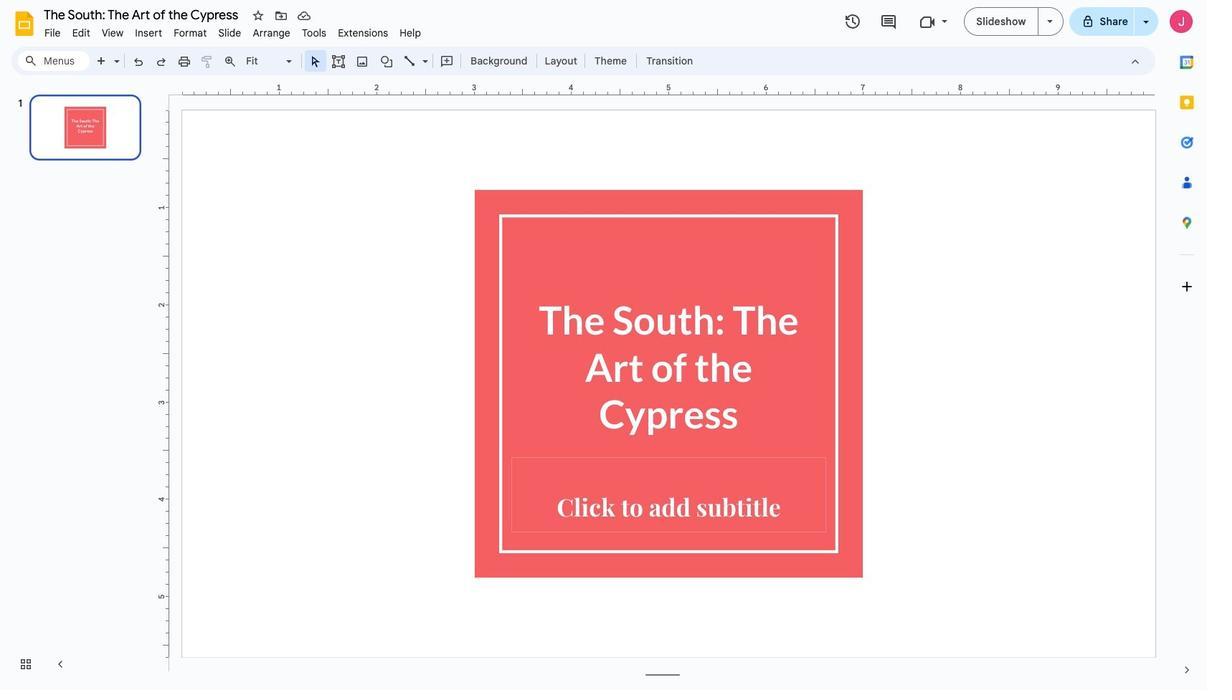 Task type: describe. For each thing, give the bounding box(es) containing it.
print (⌘p) image
[[177, 54, 192, 69]]

slides home image
[[11, 11, 37, 37]]

9 menu item from the left
[[332, 24, 394, 42]]

new slide with layout image
[[110, 52, 120, 57]]

Zoom text field
[[244, 51, 284, 71]]

paint format image
[[200, 54, 215, 69]]

presentation options image
[[1047, 20, 1053, 23]]

shape image
[[378, 51, 395, 71]]

Star checkbox
[[248, 6, 268, 26]]

new slide (ctrl+m) image
[[95, 54, 109, 69]]

tab list inside menu bar "banner"
[[1167, 42, 1207, 651]]

show all comments image
[[880, 13, 897, 30]]

zoom image
[[223, 54, 237, 69]]

add comment (⌘+option+m) image
[[440, 54, 454, 69]]

hide the menus (ctrl+shift+f) image
[[1128, 54, 1143, 69]]

main toolbar
[[89, 50, 700, 72]]

8 menu item from the left
[[296, 24, 332, 42]]

quick sharing actions image
[[1144, 21, 1149, 43]]

undo (⌘z) image
[[131, 54, 146, 69]]

2 menu item from the left
[[66, 24, 96, 42]]

line image
[[403, 54, 418, 69]]

Rename text field
[[39, 6, 247, 23]]



Task type: vqa. For each thing, say whether or not it's contained in the screenshot.
Menus field
yes



Task type: locate. For each thing, give the bounding box(es) containing it.
select line image
[[419, 52, 428, 57]]

menu item down document status: saved to drive. image at top
[[296, 24, 332, 42]]

4 menu item from the left
[[129, 24, 168, 42]]

navigation
[[0, 81, 158, 691]]

menu bar banner
[[0, 0, 1207, 691]]

menu item up insert image
[[332, 24, 394, 42]]

menu bar inside menu bar "banner"
[[39, 19, 427, 42]]

menu item up "zoom" image at the top left of page
[[213, 24, 247, 42]]

menu item down the 'rename' text box
[[129, 24, 168, 42]]

application
[[0, 0, 1207, 691]]

insert image image
[[354, 51, 371, 71]]

tab list
[[1167, 42, 1207, 651]]

last edit was on october 30, 2023 image
[[845, 13, 862, 30]]

text box image
[[331, 54, 346, 69]]

select (esc) image
[[308, 54, 323, 69]]

menu item up new slide (ctrl+m) icon
[[66, 24, 96, 42]]

7 menu item from the left
[[247, 24, 296, 42]]

share. private to only me. image
[[1081, 15, 1094, 28]]

3 menu item from the left
[[96, 24, 129, 42]]

6 menu item from the left
[[213, 24, 247, 42]]

menu item up menus field
[[39, 24, 66, 42]]

5 menu item from the left
[[168, 24, 213, 42]]

10 menu item from the left
[[394, 24, 427, 42]]

Menus field
[[18, 51, 90, 71]]

1 menu item from the left
[[39, 24, 66, 42]]

menu item up print (⌘p) icon
[[168, 24, 213, 42]]

menu item up "new slide with layout" image
[[96, 24, 129, 42]]

menu item up select line image
[[394, 24, 427, 42]]

document status: saved to drive. image
[[297, 9, 311, 23]]

menu item
[[39, 24, 66, 42], [66, 24, 96, 42], [96, 24, 129, 42], [129, 24, 168, 42], [168, 24, 213, 42], [213, 24, 247, 42], [247, 24, 296, 42], [296, 24, 332, 42], [332, 24, 394, 42], [394, 24, 427, 42]]

star image
[[251, 9, 265, 23]]

Zoom field
[[242, 51, 298, 72]]

menu bar
[[39, 19, 427, 42]]

menu item down move icon
[[247, 24, 296, 42]]

redo (⌘y) image
[[154, 54, 169, 69]]

move image
[[274, 9, 288, 23]]



